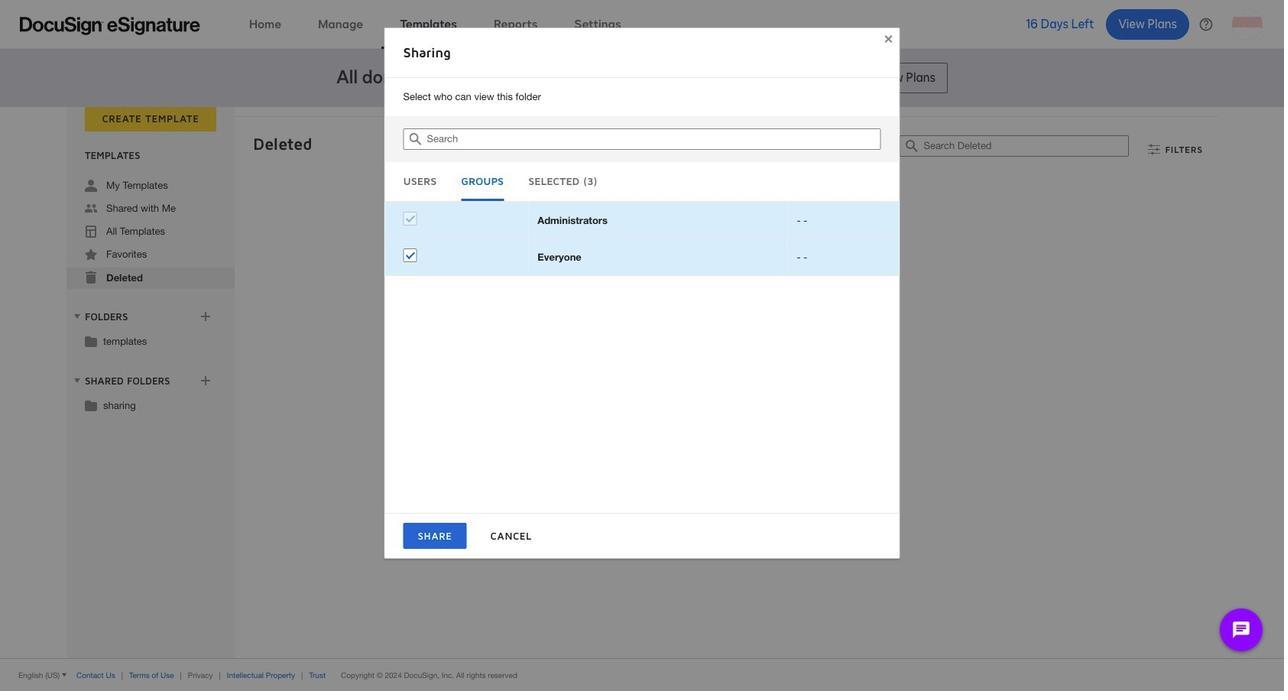 Task type: describe. For each thing, give the bounding box(es) containing it.
trash image
[[85, 271, 97, 284]]

user image
[[85, 180, 97, 192]]

shared image
[[85, 203, 97, 215]]

folder image for view folders icon
[[85, 335, 97, 347]]

view shared folders image
[[71, 374, 83, 387]]

folder image for view shared folders image
[[85, 399, 97, 411]]

more info region
[[0, 658, 1284, 691]]



Task type: vqa. For each thing, say whether or not it's contained in the screenshot.
Template name Text Field
no



Task type: locate. For each thing, give the bounding box(es) containing it.
Search Deleted text field
[[924, 136, 1129, 156]]

2 folder image from the top
[[85, 399, 97, 411]]

tab list
[[403, 171, 881, 201]]

view folders image
[[71, 310, 83, 322]]

1 folder image from the top
[[85, 335, 97, 347]]

1 vertical spatial folder image
[[85, 399, 97, 411]]

star filled image
[[85, 248, 97, 261]]

0 vertical spatial folder image
[[85, 335, 97, 347]]

templates image
[[85, 226, 97, 238]]

Search text field
[[427, 129, 880, 149]]

docusign esignature image
[[20, 16, 200, 35]]

folder image
[[85, 335, 97, 347], [85, 399, 97, 411]]



